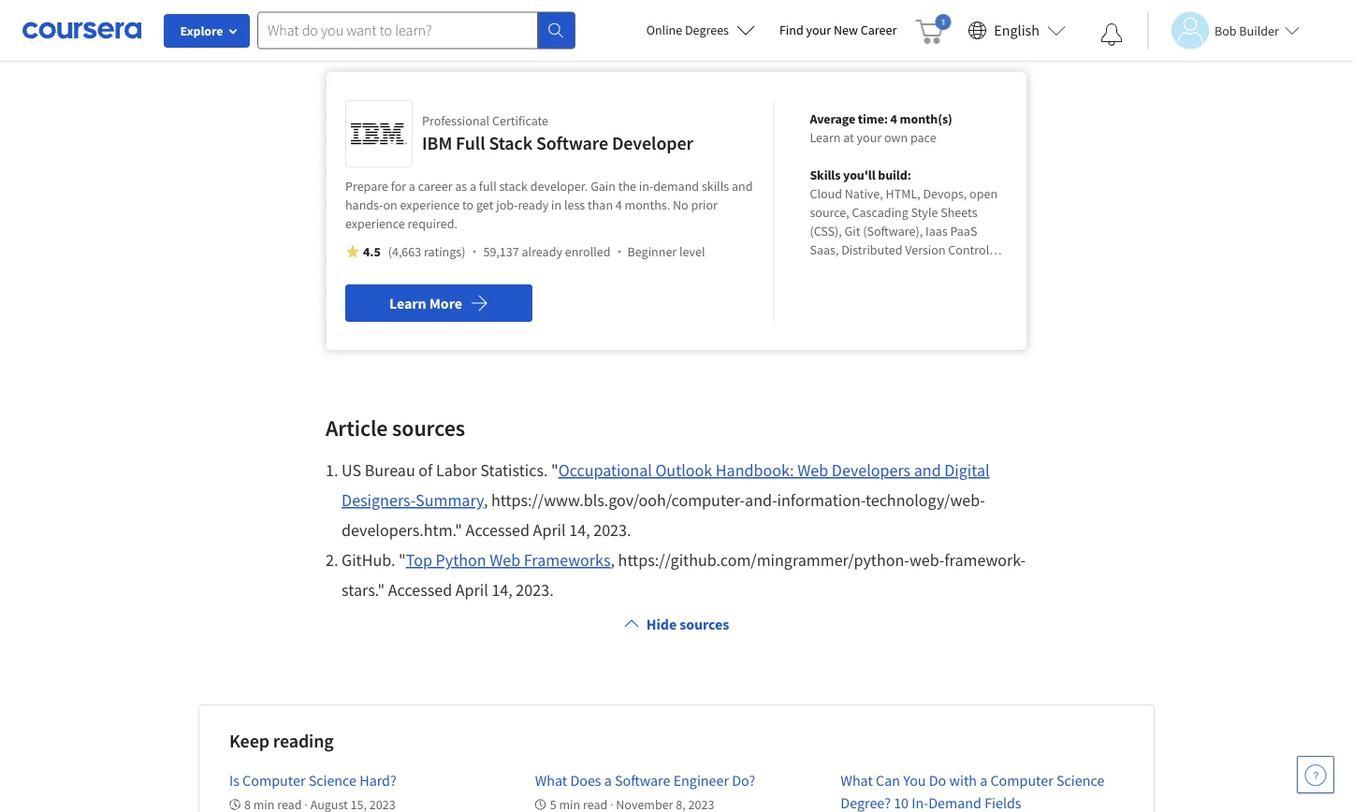 Task type: vqa. For each thing, say whether or not it's contained in the screenshot.
Information: We have updated our Terms of Use element
no



Task type: locate. For each thing, give the bounding box(es) containing it.
0 vertical spatial web
[[798, 460, 829, 481]]

0 vertical spatial your
[[807, 22, 832, 38]]

0 horizontal spatial your
[[807, 22, 832, 38]]

1 vertical spatial software
[[615, 772, 671, 790]]

.
[[334, 460, 338, 481], [334, 550, 338, 571]]

14,
[[569, 520, 590, 541], [492, 580, 513, 601]]

more
[[430, 294, 462, 313]]

2 list item from the top
[[326, 546, 1028, 606]]

a
[[409, 178, 416, 195], [470, 178, 477, 195], [605, 772, 612, 790], [980, 772, 988, 790]]

. left the "us"
[[334, 460, 338, 481]]

accessed down top
[[388, 580, 452, 601]]

0 horizontal spatial learn
[[390, 294, 427, 313]]

None search field
[[257, 12, 576, 49]]

list item containing 2
[[326, 546, 1028, 606]]

learn down average
[[810, 129, 841, 146]]

what for what can you do with a computer science degree? 10 in-demand fields
[[841, 772, 873, 790]]

0 horizontal spatial what
[[535, 772, 568, 790]]

already
[[522, 243, 563, 260]]

1 horizontal spatial 2023.
[[594, 520, 632, 541]]

a right with
[[980, 772, 988, 790]]

stack
[[489, 132, 533, 155]]

1 vertical spatial experience
[[345, 215, 405, 232]]

computer
[[243, 772, 306, 790], [991, 772, 1054, 790]]

1 horizontal spatial april
[[533, 520, 566, 541]]

0 horizontal spatial science
[[309, 772, 357, 790]]

web inside occupational outlook handbook: web developers and digital designers-summary
[[798, 460, 829, 481]]

1 what from the left
[[535, 772, 568, 790]]

1 vertical spatial and
[[915, 460, 942, 481]]

1 horizontal spatial computer
[[991, 772, 1054, 790]]

4 up own
[[891, 110, 898, 127]]

0 horizontal spatial and
[[732, 178, 753, 195]]

web up information- at the bottom right of the page
[[798, 460, 829, 481]]

accessed
[[466, 520, 530, 541], [388, 580, 452, 601]]

4
[[891, 110, 898, 127], [616, 197, 622, 213]]

occupational outlook handbook: web developers and digital designers-summary link
[[342, 460, 990, 511]]

2 . from the top
[[334, 550, 338, 571]]

full
[[479, 178, 497, 195]]

0 vertical spatial 2023.
[[594, 520, 632, 541]]

occupational
[[559, 460, 652, 481]]

1 vertical spatial 2023.
[[516, 580, 554, 601]]

0 horizontal spatial software
[[536, 132, 609, 155]]

hard?
[[360, 772, 397, 790]]

sources up of
[[392, 414, 465, 442]]

1 horizontal spatial ,
[[611, 550, 615, 571]]

web
[[798, 460, 829, 481], [490, 550, 521, 571]]

outlook
[[656, 460, 713, 481]]

1 horizontal spatial sources
[[680, 615, 730, 634]]

0 horizontal spatial web
[[490, 550, 521, 571]]

on
[[383, 197, 398, 213]]

april down github. " top python web frameworks
[[456, 580, 489, 601]]

0 vertical spatial sources
[[392, 414, 465, 442]]

0 horizontal spatial "
[[399, 550, 406, 571]]

bob builder
[[1215, 22, 1280, 39]]

experience down hands-
[[345, 215, 405, 232]]

demand
[[929, 794, 982, 813]]

in-
[[639, 178, 654, 195]]

" right statistics.
[[552, 460, 559, 481]]

software up developer.
[[536, 132, 609, 155]]

14, down top python web frameworks link
[[492, 580, 513, 601]]

web right python
[[490, 550, 521, 571]]

and up technology/web-
[[915, 460, 942, 481]]

2023. down https://www.bls.gov/ooh/computer-
[[594, 520, 632, 541]]

and
[[732, 178, 753, 195], [915, 460, 942, 481]]

is computer science hard?
[[229, 772, 400, 790]]

2023. inside , https://github.com/mingrammer/python-web-framework- stars." accessed april 14, 2023.
[[516, 580, 554, 601]]

in
[[551, 197, 562, 213]]

degree?
[[841, 794, 891, 813]]

learn inside average time: 4 month(s) learn at your own pace
[[810, 129, 841, 146]]

1 horizontal spatial what
[[841, 772, 873, 790]]

can
[[876, 772, 901, 790]]

software inside professional certificate ibm full stack software developer
[[536, 132, 609, 155]]

stars."
[[342, 580, 385, 601]]

april up frameworks
[[533, 520, 566, 541]]

,
[[484, 490, 488, 511], [611, 550, 615, 571]]

0 vertical spatial .
[[334, 460, 338, 481]]

10
[[894, 794, 909, 813]]

learn more button
[[345, 285, 533, 322]]

1 vertical spatial ,
[[611, 550, 615, 571]]

, down https://www.bls.gov/ooh/computer-
[[611, 550, 615, 571]]

certificate
[[492, 112, 549, 129]]

what left does
[[535, 772, 568, 790]]

1 vertical spatial accessed
[[388, 580, 452, 601]]

14, inside , https://www.bls.gov/ooh/computer-and-information-technology/web- developers.htm." accessed april 14, 2023.
[[569, 520, 590, 541]]

what
[[535, 772, 568, 790], [841, 772, 873, 790]]

0 vertical spatial 4
[[891, 110, 898, 127]]

what up degree?
[[841, 772, 873, 790]]

ibm
[[422, 132, 452, 155]]

, inside , https://github.com/mingrammer/python-web-framework- stars." accessed april 14, 2023.
[[611, 550, 615, 571]]

stack
[[500, 178, 528, 195]]

do
[[929, 772, 947, 790]]

1 vertical spatial 4
[[616, 197, 622, 213]]

0 vertical spatial ,
[[484, 490, 488, 511]]

april
[[533, 520, 566, 541], [456, 580, 489, 601]]

for
[[391, 178, 406, 195]]

1 horizontal spatial 4
[[891, 110, 898, 127]]

4 right than
[[616, 197, 622, 213]]

https://www.bls.gov/ooh/computer-
[[492, 490, 745, 511]]

new
[[834, 22, 859, 38]]

sources right "hide"
[[680, 615, 730, 634]]

list
[[326, 456, 1028, 606]]

1 horizontal spatial science
[[1057, 772, 1105, 790]]

1 vertical spatial learn
[[390, 294, 427, 313]]

14, inside , https://github.com/mingrammer/python-web-framework- stars." accessed april 14, 2023.
[[492, 580, 513, 601]]

1 horizontal spatial 14,
[[569, 520, 590, 541]]

1 horizontal spatial your
[[857, 129, 882, 146]]

. left the github.
[[334, 550, 338, 571]]

, https://www.bls.gov/ooh/computer-and-information-technology/web- developers.htm." accessed april 14, 2023.
[[342, 490, 986, 541]]

technology/web-
[[866, 490, 986, 511]]

your down the time:
[[857, 129, 882, 146]]

in-
[[912, 794, 929, 813]]

1 horizontal spatial "
[[552, 460, 559, 481]]

1
[[326, 460, 334, 481]]

2
[[326, 550, 334, 571]]

what for what does a software engineer do?
[[535, 772, 568, 790]]

and right skills
[[732, 178, 753, 195]]

april inside , https://github.com/mingrammer/python-web-framework- stars." accessed april 14, 2023.
[[456, 580, 489, 601]]

0 horizontal spatial april
[[456, 580, 489, 601]]

a inside what can you do with a computer science degree? 10 in-demand fields
[[980, 772, 988, 790]]

2023.
[[594, 520, 632, 541], [516, 580, 554, 601]]

the
[[619, 178, 637, 195]]

pace
[[911, 129, 937, 146]]

to
[[463, 197, 474, 213]]

0 vertical spatial accessed
[[466, 520, 530, 541]]

computer up fields
[[991, 772, 1054, 790]]

0 horizontal spatial sources
[[392, 414, 465, 442]]

what can you do with a computer science degree? 10 in-demand fields link
[[841, 772, 1105, 813]]

computer right is
[[243, 772, 306, 790]]

2 what from the left
[[841, 772, 873, 790]]

, inside , https://www.bls.gov/ooh/computer-and-information-technology/web- developers.htm." accessed april 14, 2023.
[[484, 490, 488, 511]]

0 vertical spatial 14,
[[569, 520, 590, 541]]

digital
[[945, 460, 990, 481]]

skills you'll build:
[[810, 167, 912, 184]]

1 horizontal spatial learn
[[810, 129, 841, 146]]

what does a software engineer do?
[[535, 772, 756, 790]]

what does a software engineer do? link
[[535, 772, 756, 790]]

4.5 (4,663 ratings)
[[363, 243, 466, 260]]

0 horizontal spatial 2023.
[[516, 580, 554, 601]]

, for https://github.com/mingrammer/python-
[[611, 550, 615, 571]]

1 . from the top
[[334, 460, 338, 481]]

find your new career link
[[771, 19, 907, 42]]

1 horizontal spatial web
[[798, 460, 829, 481]]

0 horizontal spatial ,
[[484, 490, 488, 511]]

" down developers.htm."
[[399, 550, 406, 571]]

2023. down top python web frameworks link
[[516, 580, 554, 601]]

sources inside 'hide sources' dropdown button
[[680, 615, 730, 634]]

"
[[552, 460, 559, 481], [399, 550, 406, 571]]

software right does
[[615, 772, 671, 790]]

builder
[[1240, 22, 1280, 39]]

2 computer from the left
[[991, 772, 1054, 790]]

and-
[[745, 490, 778, 511]]

sources for article sources
[[392, 414, 465, 442]]

skills
[[810, 167, 841, 184]]

help center image
[[1305, 764, 1328, 786]]

14, up frameworks
[[569, 520, 590, 541]]

1 vertical spatial sources
[[680, 615, 730, 634]]

coursera image
[[22, 15, 141, 45]]

2 science from the left
[[1057, 772, 1105, 790]]

0 horizontal spatial 4
[[616, 197, 622, 213]]

, down statistics.
[[484, 490, 488, 511]]

you
[[904, 772, 927, 790]]

1 vertical spatial your
[[857, 129, 882, 146]]

learn
[[810, 129, 841, 146], [390, 294, 427, 313]]

learn left more
[[390, 294, 427, 313]]

1 list item from the top
[[326, 456, 1028, 546]]

show notifications image
[[1101, 23, 1124, 46]]

sources for hide sources
[[680, 615, 730, 634]]

4 inside prepare for a career as a full stack developer. gain the in-demand skills and hands-on experience to get job-ready in less than 4 months. no prior experience required.
[[616, 197, 622, 213]]

your
[[807, 22, 832, 38], [857, 129, 882, 146]]

0 vertical spatial april
[[533, 520, 566, 541]]

, for https://www.bls.gov/ooh/computer-
[[484, 490, 488, 511]]

https://github.com/mingrammer/python-
[[619, 550, 910, 571]]

what inside what can you do with a computer science degree? 10 in-demand fields
[[841, 772, 873, 790]]

0 horizontal spatial computer
[[243, 772, 306, 790]]

list item
[[326, 456, 1028, 546], [326, 546, 1028, 606]]

experience up the required.
[[400, 197, 460, 213]]

1 vertical spatial april
[[456, 580, 489, 601]]

What do you want to learn? text field
[[257, 12, 538, 49]]

prior
[[691, 197, 718, 213]]

. for 1
[[334, 460, 338, 481]]

1 vertical spatial "
[[399, 550, 406, 571]]

0 vertical spatial learn
[[810, 129, 841, 146]]

skills
[[702, 178, 729, 195]]

0 vertical spatial and
[[732, 178, 753, 195]]

1 vertical spatial .
[[334, 550, 338, 571]]

0 horizontal spatial accessed
[[388, 580, 452, 601]]

sources
[[392, 414, 465, 442], [680, 615, 730, 634]]

your right find
[[807, 22, 832, 38]]

month(s)
[[900, 110, 953, 127]]

handbook:
[[716, 460, 795, 481]]

0 vertical spatial software
[[536, 132, 609, 155]]

accessed up top python web frameworks link
[[466, 520, 530, 541]]

0 horizontal spatial 14,
[[492, 580, 513, 601]]

april inside , https://www.bls.gov/ooh/computer-and-information-technology/web- developers.htm." accessed april 14, 2023.
[[533, 520, 566, 541]]

1 horizontal spatial accessed
[[466, 520, 530, 541]]

1 horizontal spatial and
[[915, 460, 942, 481]]

full
[[456, 132, 485, 155]]

1 vertical spatial 14,
[[492, 580, 513, 601]]

experience
[[400, 197, 460, 213], [345, 215, 405, 232]]

. for 2
[[334, 550, 338, 571]]



Task type: describe. For each thing, give the bounding box(es) containing it.
degrees
[[685, 22, 729, 38]]

professional certificate ibm full stack software developer
[[422, 112, 694, 155]]

list containing 1
[[326, 456, 1028, 606]]

accessed inside , https://github.com/mingrammer/python-web-framework- stars." accessed april 14, 2023.
[[388, 580, 452, 601]]

do?
[[732, 772, 756, 790]]

is computer science hard? link
[[229, 772, 400, 790]]

find your new career
[[780, 22, 897, 38]]

list item containing 1
[[326, 456, 1028, 546]]

average
[[810, 110, 856, 127]]

1 computer from the left
[[243, 772, 306, 790]]

reading
[[273, 730, 334, 753]]

as
[[455, 178, 467, 195]]

article sources
[[326, 414, 465, 442]]

statistics.
[[481, 460, 548, 481]]

59,137 already enrolled
[[484, 243, 611, 260]]

framework-
[[945, 550, 1026, 571]]

career
[[861, 22, 897, 38]]

engineer
[[674, 772, 729, 790]]

online degrees button
[[632, 9, 771, 51]]

occupational outlook handbook: web developers and digital designers-summary
[[342, 460, 990, 511]]

us
[[342, 460, 362, 481]]

computer inside what can you do with a computer science degree? 10 in-demand fields
[[991, 772, 1054, 790]]

github. " top python web frameworks
[[342, 550, 611, 571]]

less
[[565, 197, 585, 213]]

shopping cart: 1 item image
[[916, 14, 952, 44]]

does
[[571, 772, 602, 790]]

learn inside button
[[390, 294, 427, 313]]

enrolled
[[565, 243, 611, 260]]

ibm image
[[351, 106, 407, 162]]

4 inside average time: 4 month(s) learn at your own pace
[[891, 110, 898, 127]]

top python web frameworks link
[[406, 550, 611, 571]]

2 .
[[326, 550, 342, 571]]

online
[[647, 22, 683, 38]]

and inside prepare for a career as a full stack developer. gain the in-demand skills and hands-on experience to get job-ready in less than 4 months. no prior experience required.
[[732, 178, 753, 195]]

59,137
[[484, 243, 519, 260]]

github.
[[342, 550, 396, 571]]

ready
[[518, 197, 549, 213]]

ratings)
[[424, 243, 466, 260]]

build:
[[879, 167, 912, 184]]

summary
[[416, 490, 484, 511]]

1 .
[[326, 460, 342, 481]]

english
[[995, 21, 1040, 40]]

no
[[673, 197, 689, 213]]

keep
[[229, 730, 270, 753]]

and inside occupational outlook handbook: web developers and digital designers-summary
[[915, 460, 942, 481]]

your inside average time: 4 month(s) learn at your own pace
[[857, 129, 882, 146]]

of
[[419, 460, 433, 481]]

0 vertical spatial experience
[[400, 197, 460, 213]]

a right does
[[605, 772, 612, 790]]

python
[[436, 550, 487, 571]]

developer
[[612, 132, 694, 155]]

english button
[[961, 0, 1074, 61]]

hands-
[[345, 197, 383, 213]]

top
[[406, 550, 433, 571]]

article
[[326, 414, 388, 442]]

prepare for a career as a full stack developer. gain the in-demand skills and hands-on experience to get job-ready in less than 4 months. no prior experience required.
[[345, 178, 753, 232]]

bob builder button
[[1148, 12, 1300, 49]]

4.5
[[363, 243, 381, 260]]

us bureau of labor statistics. "
[[342, 460, 559, 481]]

prepare
[[345, 178, 388, 195]]

beginner level
[[628, 243, 706, 260]]

explore button
[[164, 14, 250, 48]]

information-
[[778, 490, 866, 511]]

career
[[418, 178, 453, 195]]

explore
[[180, 22, 223, 39]]

(4,663
[[388, 243, 422, 260]]

frameworks
[[524, 550, 611, 571]]

a right as at the left of the page
[[470, 178, 477, 195]]

beginner
[[628, 243, 677, 260]]

get
[[477, 197, 494, 213]]

required.
[[408, 215, 458, 232]]

0 vertical spatial "
[[552, 460, 559, 481]]

1 science from the left
[[309, 772, 357, 790]]

months.
[[625, 197, 671, 213]]

1 horizontal spatial software
[[615, 772, 671, 790]]

at
[[844, 129, 855, 146]]

1 vertical spatial web
[[490, 550, 521, 571]]

labor
[[436, 460, 477, 481]]

is
[[229, 772, 240, 790]]

average time: 4 month(s) learn at your own pace
[[810, 110, 953, 146]]

developer.
[[531, 178, 588, 195]]

job-
[[496, 197, 518, 213]]

science inside what can you do with a computer science degree? 10 in-demand fields
[[1057, 772, 1105, 790]]

with
[[950, 772, 977, 790]]

bob
[[1215, 22, 1237, 39]]

2023. inside , https://www.bls.gov/ooh/computer-and-information-technology/web- developers.htm." accessed april 14, 2023.
[[594, 520, 632, 541]]

own
[[885, 129, 908, 146]]

bureau
[[365, 460, 415, 481]]

keep reading
[[229, 730, 334, 753]]

developers.htm."
[[342, 520, 463, 541]]

a right for on the top left of the page
[[409, 178, 416, 195]]

you'll
[[844, 167, 876, 184]]

, https://github.com/mingrammer/python-web-framework- stars." accessed april 14, 2023.
[[342, 550, 1026, 601]]

hide sources
[[647, 615, 730, 634]]

what can you do with a computer science degree? 10 in-demand fields
[[841, 772, 1105, 813]]

than
[[588, 197, 613, 213]]

accessed inside , https://www.bls.gov/ooh/computer-and-information-technology/web- developers.htm." accessed april 14, 2023.
[[466, 520, 530, 541]]



